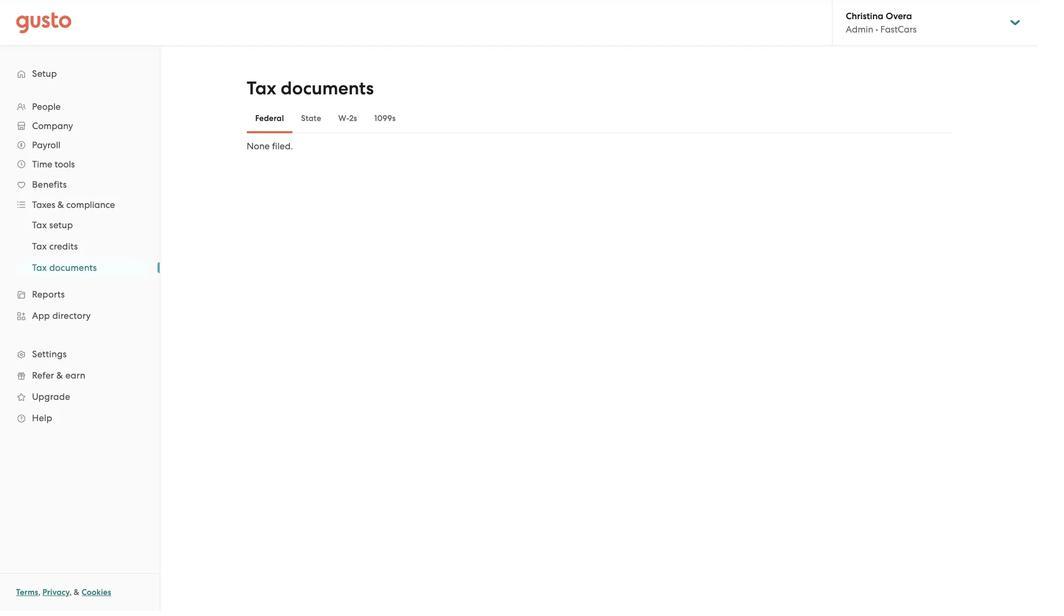 Task type: describe. For each thing, give the bounding box(es) containing it.
2 vertical spatial &
[[74, 588, 80, 598]]

compliance
[[66, 200, 115, 210]]

fastcars
[[880, 24, 917, 35]]

gusto navigation element
[[0, 46, 160, 446]]

directory
[[52, 311, 91, 321]]

settings
[[32, 349, 67, 360]]

& for earn
[[56, 371, 63, 381]]

reports link
[[11, 285, 149, 304]]

upgrade link
[[11, 388, 149, 407]]

list containing people
[[0, 97, 160, 429]]

tax documents inside gusto navigation element
[[32, 263, 97, 273]]

app directory
[[32, 311, 91, 321]]

setup
[[49, 220, 73, 231]]

1099s button
[[366, 106, 404, 131]]

w-2s
[[338, 114, 357, 123]]

people button
[[11, 97, 149, 116]]

w-
[[338, 114, 349, 123]]

1099s
[[374, 114, 396, 123]]

time
[[32, 159, 52, 170]]

benefits link
[[11, 175, 149, 194]]

benefits
[[32, 179, 67, 190]]

& for compliance
[[58, 200, 64, 210]]

help
[[32, 413, 52, 424]]

taxes & compliance
[[32, 200, 115, 210]]

tax credits
[[32, 241, 78, 252]]

tax for tax credits link
[[32, 241, 47, 252]]

2s
[[349, 114, 357, 123]]

earn
[[65, 371, 85, 381]]

credits
[[49, 241, 78, 252]]

2 , from the left
[[70, 588, 72, 598]]

terms , privacy , & cookies
[[16, 588, 111, 598]]

home image
[[16, 12, 72, 33]]

tax up federal button
[[247, 77, 276, 99]]

privacy
[[42, 588, 70, 598]]

tax setup link
[[19, 216, 149, 235]]

privacy link
[[42, 588, 70, 598]]

tax for tax setup link
[[32, 220, 47, 231]]

company
[[32, 121, 73, 131]]

refer
[[32, 371, 54, 381]]

documents inside gusto navigation element
[[49, 263, 97, 273]]

tax credits link
[[19, 237, 149, 256]]

tools
[[55, 159, 75, 170]]

time tools
[[32, 159, 75, 170]]

none filed.
[[247, 141, 293, 152]]

1 horizontal spatial tax documents
[[247, 77, 374, 99]]

state button
[[292, 106, 330, 131]]



Task type: vqa. For each thing, say whether or not it's contained in the screenshot.
the bottom countries
no



Task type: locate. For each thing, give the bounding box(es) containing it.
documents up state
[[281, 77, 374, 99]]

1 vertical spatial tax documents
[[32, 263, 97, 273]]

list containing tax setup
[[0, 215, 160, 279]]

0 horizontal spatial documents
[[49, 263, 97, 273]]

documents
[[281, 77, 374, 99], [49, 263, 97, 273]]

app directory link
[[11, 307, 149, 326]]

•
[[876, 24, 878, 35]]

& inside taxes & compliance dropdown button
[[58, 200, 64, 210]]

list
[[0, 97, 160, 429], [0, 215, 160, 279]]

0 vertical spatial documents
[[281, 77, 374, 99]]

none
[[247, 141, 270, 152]]

tax documents down credits
[[32, 263, 97, 273]]

1 , from the left
[[38, 588, 40, 598]]

christina overa admin • fastcars
[[846, 11, 917, 35]]

upgrade
[[32, 392, 70, 403]]

cookies
[[82, 588, 111, 598]]

, left privacy link
[[38, 588, 40, 598]]

1 list from the top
[[0, 97, 160, 429]]

app
[[32, 311, 50, 321]]

federal
[[255, 114, 284, 123]]

& left earn
[[56, 371, 63, 381]]

tax left credits
[[32, 241, 47, 252]]

1 vertical spatial documents
[[49, 263, 97, 273]]

tax down tax credits
[[32, 263, 47, 273]]

taxes
[[32, 200, 55, 210]]

tax for the tax documents link
[[32, 263, 47, 273]]

payroll
[[32, 140, 60, 151]]

reports
[[32, 289, 65, 300]]

tax down 'taxes'
[[32, 220, 47, 231]]

company button
[[11, 116, 149, 136]]

payroll button
[[11, 136, 149, 155]]

& inside refer & earn link
[[56, 371, 63, 381]]

setup link
[[11, 64, 149, 83]]

christina
[[846, 11, 883, 22]]

tax setup
[[32, 220, 73, 231]]

tax forms tab list
[[247, 104, 952, 133]]

& right 'taxes'
[[58, 200, 64, 210]]

w-2s button
[[330, 106, 366, 131]]

1 horizontal spatial ,
[[70, 588, 72, 598]]

&
[[58, 200, 64, 210], [56, 371, 63, 381], [74, 588, 80, 598]]

setup
[[32, 68, 57, 79]]

0 vertical spatial tax documents
[[247, 77, 374, 99]]

tax documents link
[[19, 258, 149, 278]]

0 vertical spatial &
[[58, 200, 64, 210]]

refer & earn
[[32, 371, 85, 381]]

state
[[301, 114, 321, 123]]

people
[[32, 101, 61, 112]]

cookies button
[[82, 587, 111, 600]]

terms link
[[16, 588, 38, 598]]

settings link
[[11, 345, 149, 364]]

1 vertical spatial &
[[56, 371, 63, 381]]

tax
[[247, 77, 276, 99], [32, 220, 47, 231], [32, 241, 47, 252], [32, 263, 47, 273]]

documents down credits
[[49, 263, 97, 273]]

overa
[[886, 11, 912, 22]]

0 horizontal spatial ,
[[38, 588, 40, 598]]

terms
[[16, 588, 38, 598]]

filed.
[[272, 141, 293, 152]]

, left cookies button
[[70, 588, 72, 598]]

,
[[38, 588, 40, 598], [70, 588, 72, 598]]

tax documents up state button
[[247, 77, 374, 99]]

tax documents
[[247, 77, 374, 99], [32, 263, 97, 273]]

admin
[[846, 24, 873, 35]]

0 horizontal spatial tax documents
[[32, 263, 97, 273]]

1 horizontal spatial documents
[[281, 77, 374, 99]]

& left cookies button
[[74, 588, 80, 598]]

federal button
[[247, 106, 292, 131]]

2 list from the top
[[0, 215, 160, 279]]

help link
[[11, 409, 149, 428]]

taxes & compliance button
[[11, 195, 149, 215]]

refer & earn link
[[11, 366, 149, 386]]

time tools button
[[11, 155, 149, 174]]



